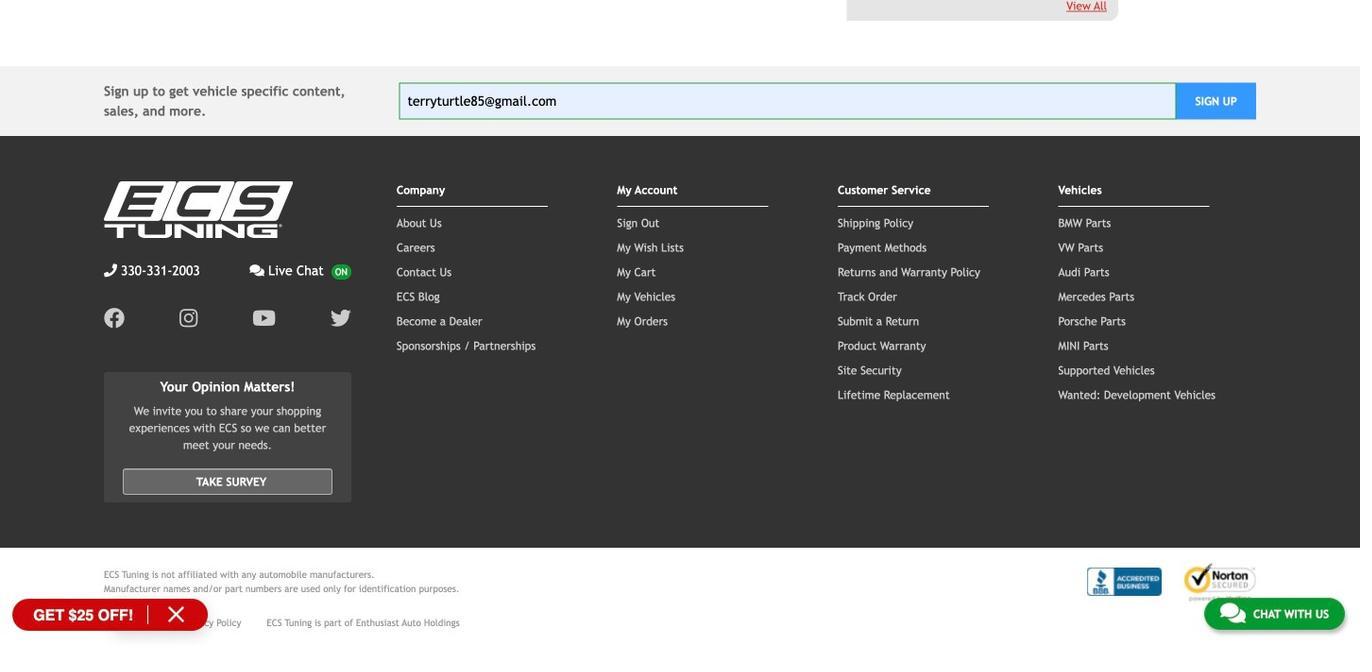 Task type: describe. For each thing, give the bounding box(es) containing it.
phone image
[[104, 264, 117, 277]]

Email email field
[[399, 83, 1176, 120]]

facebook logo image
[[104, 308, 125, 329]]

comments image
[[250, 264, 265, 277]]



Task type: locate. For each thing, give the bounding box(es) containing it.
instagram logo image
[[179, 308, 198, 329]]

twitter logo image
[[330, 308, 351, 329]]

ecs tuning image
[[104, 181, 293, 238]]

youtube logo image
[[252, 308, 276, 329]]



Task type: vqa. For each thing, say whether or not it's contained in the screenshot.
Twitter logo
yes



